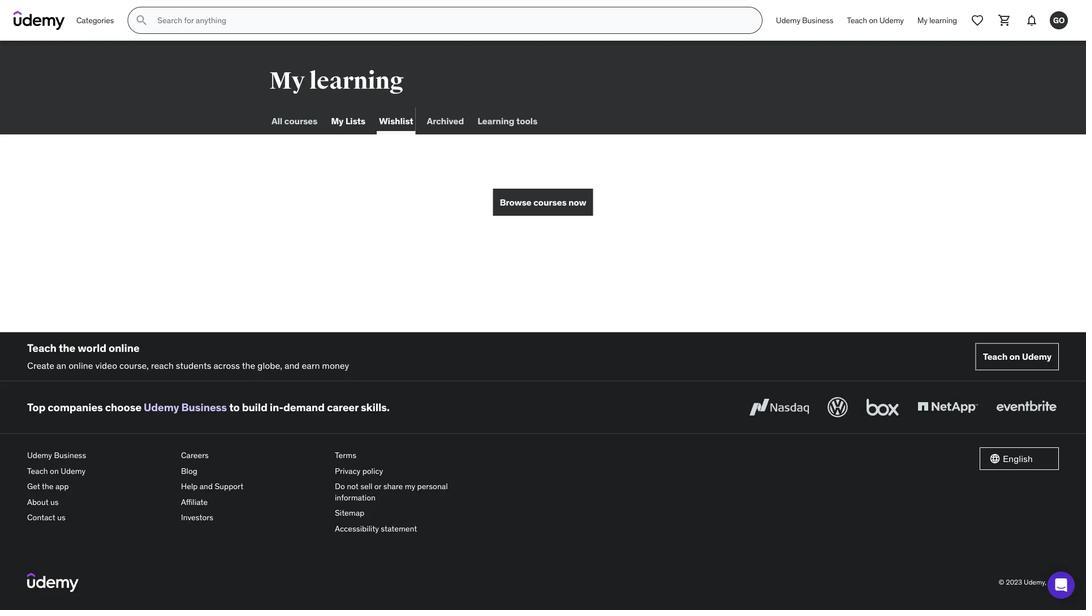 Task type: vqa. For each thing, say whether or not it's contained in the screenshot.
Nasdaq image at the right of page
yes



Task type: describe. For each thing, give the bounding box(es) containing it.
inc.
[[1048, 579, 1059, 588]]

1 vertical spatial udemy business link
[[144, 401, 227, 415]]

accessibility
[[335, 524, 379, 534]]

©
[[999, 579, 1004, 588]]

get
[[27, 482, 40, 492]]

demand
[[283, 401, 325, 415]]

go link
[[1045, 7, 1073, 34]]

small image
[[989, 454, 1001, 465]]

my lists link
[[329, 107, 368, 135]]

and inside careers blog help and support affiliate investors
[[200, 482, 213, 492]]

learning
[[478, 115, 514, 127]]

money
[[322, 360, 349, 372]]

an
[[56, 360, 66, 372]]

get the app link
[[27, 479, 172, 495]]

app
[[55, 482, 69, 492]]

archived
[[427, 115, 464, 127]]

teach the world online create an online video course, reach students across the globe, and earn money
[[27, 342, 349, 372]]

english button
[[980, 448, 1059, 471]]

create
[[27, 360, 54, 372]]

to
[[229, 401, 240, 415]]

learning inside my learning link
[[929, 15, 957, 25]]

0 vertical spatial online
[[109, 342, 140, 355]]

in-
[[270, 401, 283, 415]]

across
[[214, 360, 240, 372]]

box image
[[864, 396, 902, 420]]

Search for anything text field
[[155, 11, 748, 30]]

© 2023 udemy, inc.
[[999, 579, 1059, 588]]

my for my learning link
[[918, 15, 928, 25]]

reach
[[151, 360, 174, 372]]

1 vertical spatial business
[[181, 401, 227, 415]]

1 horizontal spatial on
[[869, 15, 878, 25]]

help
[[181, 482, 198, 492]]

shopping cart with 0 items image
[[998, 14, 1012, 27]]

now
[[569, 197, 586, 208]]

affiliate
[[181, 498, 208, 508]]

browse
[[500, 197, 532, 208]]

globe,
[[257, 360, 282, 372]]

on inside udemy business teach on udemy get the app about us contact us
[[50, 466, 59, 477]]

affiliate link
[[181, 495, 326, 511]]

earn
[[302, 360, 320, 372]]

2023
[[1006, 579, 1022, 588]]

1 horizontal spatial teach on udemy
[[983, 351, 1052, 363]]

statement
[[381, 524, 417, 534]]

information
[[335, 493, 376, 503]]

0 vertical spatial us
[[50, 498, 59, 508]]

contact
[[27, 513, 55, 523]]

terms
[[335, 451, 356, 461]]

1 vertical spatial us
[[57, 513, 66, 523]]

privacy
[[335, 466, 361, 477]]

policy
[[362, 466, 383, 477]]

careers link
[[181, 448, 326, 464]]

categories
[[76, 15, 114, 25]]

wishlist link
[[377, 107, 415, 135]]

my
[[405, 482, 415, 492]]

tools
[[516, 115, 538, 127]]

browse courses now
[[500, 197, 586, 208]]

or
[[374, 482, 381, 492]]

courses for browse
[[533, 197, 567, 208]]

companies
[[48, 401, 103, 415]]

learning tools
[[478, 115, 538, 127]]

1 vertical spatial udemy image
[[27, 574, 79, 593]]

privacy policy link
[[335, 464, 480, 479]]

career
[[327, 401, 359, 415]]

2 vertical spatial teach on udemy link
[[27, 464, 172, 479]]

sell
[[360, 482, 372, 492]]



Task type: locate. For each thing, give the bounding box(es) containing it.
world
[[78, 342, 106, 355]]

0 horizontal spatial online
[[69, 360, 93, 372]]

my learning left wishlist icon
[[918, 15, 957, 25]]

top companies choose udemy business to build in-demand career skills.
[[27, 401, 390, 415]]

netapp image
[[915, 396, 980, 420]]

us
[[50, 498, 59, 508], [57, 513, 66, 523]]

investors link
[[181, 511, 326, 526]]

0 horizontal spatial my learning
[[269, 66, 404, 96]]

2 vertical spatial on
[[50, 466, 59, 477]]

0 vertical spatial my
[[918, 15, 928, 25]]

my learning link
[[911, 7, 964, 34]]

students
[[176, 360, 211, 372]]

0 vertical spatial my learning
[[918, 15, 957, 25]]

do
[[335, 482, 345, 492]]

0 horizontal spatial and
[[200, 482, 213, 492]]

1 vertical spatial teach on udemy
[[983, 351, 1052, 363]]

blog link
[[181, 464, 326, 479]]

2 vertical spatial udemy business link
[[27, 448, 172, 464]]

1 horizontal spatial my learning
[[918, 15, 957, 25]]

online right an
[[69, 360, 93, 372]]

the up an
[[59, 342, 75, 355]]

0 horizontal spatial learning
[[309, 66, 404, 96]]

build
[[242, 401, 267, 415]]

udemy
[[776, 15, 800, 25], [880, 15, 904, 25], [1022, 351, 1052, 363], [144, 401, 179, 415], [27, 451, 52, 461], [61, 466, 86, 477]]

0 horizontal spatial my
[[269, 66, 305, 96]]

courses
[[284, 115, 318, 127], [533, 197, 567, 208]]

and inside the teach the world online create an online video course, reach students across the globe, and earn money
[[285, 360, 300, 372]]

terms privacy policy do not sell or share my personal information sitemap accessibility statement
[[335, 451, 448, 534]]

0 vertical spatial business
[[802, 15, 833, 25]]

1 vertical spatial online
[[69, 360, 93, 372]]

volkswagen image
[[825, 396, 850, 420]]

online
[[109, 342, 140, 355], [69, 360, 93, 372]]

teach inside udemy business teach on udemy get the app about us contact us
[[27, 466, 48, 477]]

english
[[1003, 453, 1033, 465]]

wishlist
[[379, 115, 413, 127]]

my up the all courses
[[269, 66, 305, 96]]

and left earn
[[285, 360, 300, 372]]

all courses link
[[269, 107, 320, 135]]

udemy image
[[14, 11, 65, 30], [27, 574, 79, 593]]

1 horizontal spatial business
[[181, 401, 227, 415]]

categories button
[[70, 7, 121, 34]]

0 horizontal spatial teach on udemy
[[847, 15, 904, 25]]

investors
[[181, 513, 213, 523]]

course,
[[119, 360, 149, 372]]

the left globe,
[[242, 360, 255, 372]]

0 horizontal spatial business
[[54, 451, 86, 461]]

video
[[95, 360, 117, 372]]

2 vertical spatial business
[[54, 451, 86, 461]]

sitemap link
[[335, 506, 480, 522]]

0 vertical spatial udemy image
[[14, 11, 65, 30]]

2 horizontal spatial my
[[918, 15, 928, 25]]

1 horizontal spatial learning
[[929, 15, 957, 25]]

business for udemy business teach on udemy get the app about us contact us
[[54, 451, 86, 461]]

udemy business teach on udemy get the app about us contact us
[[27, 451, 86, 523]]

1 vertical spatial my
[[269, 66, 305, 96]]

share
[[383, 482, 403, 492]]

courses left now
[[533, 197, 567, 208]]

nasdaq image
[[747, 396, 812, 420]]

2 horizontal spatial teach on udemy link
[[976, 344, 1059, 371]]

accessibility statement link
[[335, 522, 480, 537]]

0 vertical spatial courses
[[284, 115, 318, 127]]

udemy business link
[[769, 7, 840, 34], [144, 401, 227, 415], [27, 448, 172, 464]]

2 horizontal spatial on
[[1010, 351, 1020, 363]]

1 vertical spatial courses
[[533, 197, 567, 208]]

personal
[[417, 482, 448, 492]]

teach on udemy link
[[840, 7, 911, 34], [976, 344, 1059, 371], [27, 464, 172, 479]]

the right get
[[42, 482, 53, 492]]

0 vertical spatial the
[[59, 342, 75, 355]]

udemy,
[[1024, 579, 1047, 588]]

1 horizontal spatial my
[[331, 115, 344, 127]]

skills.
[[361, 401, 390, 415]]

1 horizontal spatial the
[[59, 342, 75, 355]]

top
[[27, 401, 45, 415]]

0 vertical spatial teach on udemy link
[[840, 7, 911, 34]]

the
[[59, 342, 75, 355], [242, 360, 255, 372], [42, 482, 53, 492]]

1 horizontal spatial courses
[[533, 197, 567, 208]]

1 vertical spatial teach on udemy link
[[976, 344, 1059, 371]]

2 vertical spatial my
[[331, 115, 344, 127]]

1 horizontal spatial and
[[285, 360, 300, 372]]

my lists
[[331, 115, 365, 127]]

all courses
[[272, 115, 318, 127]]

business
[[802, 15, 833, 25], [181, 401, 227, 415], [54, 451, 86, 461]]

courses for all
[[284, 115, 318, 127]]

my
[[918, 15, 928, 25], [269, 66, 305, 96], [331, 115, 344, 127]]

1 horizontal spatial online
[[109, 342, 140, 355]]

submit search image
[[135, 14, 148, 27]]

my learning up my lists
[[269, 66, 404, 96]]

2 horizontal spatial the
[[242, 360, 255, 372]]

archived link
[[425, 107, 466, 135]]

not
[[347, 482, 359, 492]]

courses right all
[[284, 115, 318, 127]]

blog
[[181, 466, 197, 477]]

my learning inside my learning link
[[918, 15, 957, 25]]

2 horizontal spatial business
[[802, 15, 833, 25]]

courses inside 'link'
[[533, 197, 567, 208]]

online up "course,"
[[109, 342, 140, 355]]

the inside udemy business teach on udemy get the app about us contact us
[[42, 482, 53, 492]]

sitemap
[[335, 509, 364, 519]]

contact us link
[[27, 511, 172, 526]]

and
[[285, 360, 300, 372], [200, 482, 213, 492]]

wishlist image
[[971, 14, 984, 27]]

learning left wishlist icon
[[929, 15, 957, 25]]

0 horizontal spatial courses
[[284, 115, 318, 127]]

terms link
[[335, 448, 480, 464]]

business inside udemy business teach on udemy get the app about us contact us
[[54, 451, 86, 461]]

teach on udemy
[[847, 15, 904, 25], [983, 351, 1052, 363]]

support
[[215, 482, 243, 492]]

business for udemy business
[[802, 15, 833, 25]]

0 vertical spatial and
[[285, 360, 300, 372]]

go
[[1053, 15, 1065, 25]]

help and support link
[[181, 479, 326, 495]]

1 vertical spatial my learning
[[269, 66, 404, 96]]

lists
[[345, 115, 365, 127]]

my left wishlist icon
[[918, 15, 928, 25]]

learning up the lists on the left top of the page
[[309, 66, 404, 96]]

0 vertical spatial learning
[[929, 15, 957, 25]]

browse courses now link
[[493, 189, 593, 216]]

us right contact at the left bottom of the page
[[57, 513, 66, 523]]

on
[[869, 15, 878, 25], [1010, 351, 1020, 363], [50, 466, 59, 477]]

and right help
[[200, 482, 213, 492]]

learning
[[929, 15, 957, 25], [309, 66, 404, 96]]

notifications image
[[1025, 14, 1039, 27]]

my left the lists on the left top of the page
[[331, 115, 344, 127]]

1 vertical spatial and
[[200, 482, 213, 492]]

choose
[[105, 401, 141, 415]]

0 horizontal spatial teach on udemy link
[[27, 464, 172, 479]]

about us link
[[27, 495, 172, 511]]

about
[[27, 498, 48, 508]]

eventbrite image
[[994, 396, 1059, 420]]

careers
[[181, 451, 209, 461]]

0 vertical spatial udemy business link
[[769, 7, 840, 34]]

my for 'my lists' link
[[331, 115, 344, 127]]

do not sell or share my personal information button
[[335, 479, 480, 506]]

0 vertical spatial on
[[869, 15, 878, 25]]

1 horizontal spatial teach on udemy link
[[840, 7, 911, 34]]

2 vertical spatial the
[[42, 482, 53, 492]]

all
[[272, 115, 282, 127]]

careers blog help and support affiliate investors
[[181, 451, 243, 523]]

1 vertical spatial the
[[242, 360, 255, 372]]

0 horizontal spatial the
[[42, 482, 53, 492]]

my learning
[[918, 15, 957, 25], [269, 66, 404, 96]]

1 vertical spatial learning
[[309, 66, 404, 96]]

learning tools link
[[475, 107, 540, 135]]

0 vertical spatial teach on udemy
[[847, 15, 904, 25]]

teach inside the teach the world online create an online video course, reach students across the globe, and earn money
[[27, 342, 56, 355]]

udemy business
[[776, 15, 833, 25]]

us right about
[[50, 498, 59, 508]]

0 horizontal spatial on
[[50, 466, 59, 477]]

1 vertical spatial on
[[1010, 351, 1020, 363]]



